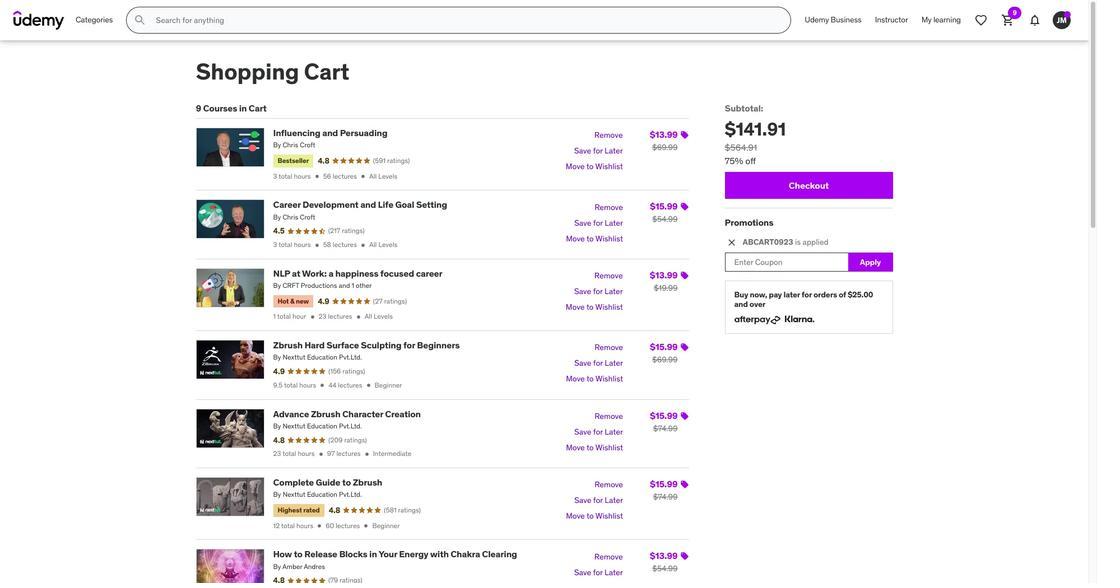 Task type: describe. For each thing, give the bounding box(es) containing it.
(156
[[328, 367, 341, 376]]

checkout
[[789, 180, 829, 191]]

shopping
[[196, 58, 299, 86]]

$13.99 $69.99
[[650, 129, 678, 153]]

5 save for later button from the top
[[574, 425, 623, 440]]

advance
[[273, 408, 309, 420]]

notifications image
[[1029, 13, 1042, 27]]

remove button for 4th save for later button
[[595, 340, 623, 356]]

remove for 1st save for later button
[[595, 130, 623, 140]]

xxsmall image right 44 lectures
[[365, 382, 372, 390]]

and inside influencing and persuading by chris croft
[[322, 127, 338, 139]]

nexttut inside zbrush hard surface sculpting for beginners by nexttut education pvt.ltd.
[[283, 353, 305, 362]]

save for 4th save for later button
[[574, 358, 592, 368]]

zbrush inside advance zbrush character creation by nexttut education pvt.ltd.
[[311, 408, 341, 420]]

move to wishlist button for 3rd save for later button from the bottom
[[566, 440, 623, 456]]

my learning link
[[915, 7, 968, 34]]

instructor
[[875, 15, 908, 25]]

lectures for 60 lectures
[[336, 522, 360, 530]]

to for 'move to wishlist' button associated with 6th save for later button from the top
[[587, 511, 594, 522]]

3 total hours for 58 lectures
[[273, 241, 311, 249]]

591 ratings element
[[373, 156, 410, 166]]

apply button
[[848, 253, 893, 272]]

klarna image
[[785, 314, 815, 325]]

3 save for later button from the top
[[574, 284, 623, 300]]

(209
[[328, 436, 343, 444]]

shopping cart with 9 items image
[[1002, 13, 1015, 27]]

complete guide to zbrush link
[[273, 477, 382, 488]]

(209 ratings)
[[328, 436, 367, 444]]

ratings) for (581 ratings)
[[398, 506, 421, 515]]

$13.99 $54.99
[[650, 551, 678, 574]]

23 for 23 total hours
[[273, 450, 281, 458]]

23 total hours
[[273, 450, 315, 458]]

for for second save for later button from the top
[[593, 218, 603, 228]]

promotions
[[725, 217, 774, 228]]

58
[[323, 241, 331, 249]]

with
[[430, 549, 449, 560]]

buy now, pay later for orders of $25.00 and over
[[735, 290, 873, 309]]

move for 1st save for later button
[[566, 162, 585, 172]]

hours for career
[[294, 241, 311, 249]]

wishlist for 6th save for later button from the top
[[596, 511, 623, 522]]

remove button for 1st save for later button
[[595, 128, 623, 144]]

for for 1st save for later button
[[593, 146, 603, 156]]

udemy business link
[[798, 7, 869, 34]]

bestseller
[[278, 156, 309, 165]]

4.9 for (156 ratings)
[[273, 367, 285, 377]]

wishlist for 1st save for later button
[[596, 162, 623, 172]]

blocks
[[339, 549, 368, 560]]

remove button for 6th save for later button from the top
[[595, 478, 623, 493]]

your
[[379, 549, 397, 560]]

wishlist for second save for later button from the top
[[596, 233, 623, 244]]

(27 ratings)
[[373, 297, 407, 305]]

nlp at work: a happiness focused career by crft productions and 1 other
[[273, 268, 443, 290]]

influencing and persuading by chris croft
[[273, 127, 388, 149]]

(581
[[384, 506, 397, 515]]

career development and life goal setting link
[[273, 199, 447, 210]]

save inside remove save for later
[[574, 568, 591, 578]]

save for fifth save for later button from the bottom of the page
[[574, 286, 591, 297]]

5 coupon icon image from the top
[[680, 412, 689, 421]]

remove for 3rd save for later button from the bottom
[[595, 411, 623, 421]]

abcart0923
[[743, 237, 793, 247]]

complete guide to zbrush by nexttut education pvt.ltd.
[[273, 477, 382, 499]]

to for 'move to wishlist' button for 1st save for later button
[[587, 162, 594, 172]]

for for fifth save for later button from the bottom of the page
[[593, 286, 603, 297]]

9 link
[[995, 7, 1022, 34]]

hot
[[278, 297, 289, 305]]

goal
[[395, 199, 414, 210]]

how to release blocks in your energy with chakra clearing by amber andres
[[273, 549, 517, 571]]

remove save for later
[[574, 552, 623, 578]]

to for fifth save for later button from the bottom of the page 'move to wishlist' button
[[587, 302, 594, 312]]

0 vertical spatial in
[[239, 103, 247, 114]]

my learning
[[922, 15, 961, 25]]

udemy image
[[13, 11, 64, 30]]

later
[[784, 290, 800, 300]]

levels for nlp at work: a happiness focused career
[[374, 312, 393, 321]]

move for second save for later button from the top
[[566, 233, 585, 244]]

hours down bestseller
[[294, 172, 311, 180]]

58 lectures
[[323, 241, 357, 249]]

4.8 for complete
[[329, 506, 340, 516]]

influencing and persuading link
[[273, 127, 388, 139]]

xxsmall image right '97 lectures'
[[363, 451, 371, 458]]

highest rated
[[278, 506, 320, 515]]

is
[[795, 237, 801, 247]]

$69.99 for $13.99
[[652, 142, 678, 153]]

and inside nlp at work: a happiness focused career by crft productions and 1 other
[[339, 281, 350, 290]]

creation
[[385, 408, 421, 420]]

other
[[356, 281, 372, 290]]

later inside remove save for later
[[605, 568, 623, 578]]

education for guide
[[307, 491, 337, 499]]

surface
[[327, 340, 359, 351]]

lectures for 56 lectures
[[333, 172, 357, 180]]

later for remove button corresponding to 3rd save for later button from the bottom
[[605, 427, 623, 437]]

chakra
[[451, 549, 480, 560]]

2 $74.99 from the top
[[653, 492, 678, 502]]

education for zbrush
[[307, 422, 337, 430]]

9.5 total hours
[[273, 381, 316, 389]]

buy
[[735, 290, 748, 300]]

over
[[750, 299, 766, 309]]

1 vertical spatial all
[[369, 241, 377, 249]]

156 ratings element
[[328, 367, 365, 377]]

$69.99 for $15.99
[[652, 355, 678, 365]]

for for 3rd save for later button from the bottom
[[593, 427, 603, 437]]

by inside nlp at work: a happiness focused career by crft productions and 1 other
[[273, 281, 281, 290]]

$54.99 for $13.99
[[653, 564, 678, 574]]

ratings) for (27 ratings)
[[384, 297, 407, 305]]

lectures for 44 lectures
[[338, 381, 362, 389]]

&
[[290, 297, 295, 305]]

2 save for later button from the top
[[574, 215, 623, 231]]

all for persuading
[[369, 172, 377, 180]]

small image
[[726, 237, 737, 249]]

6 coupon icon image from the top
[[680, 480, 689, 489]]

4 save for later button from the top
[[574, 356, 623, 372]]

4.8 for influencing
[[318, 156, 329, 166]]

a
[[329, 268, 334, 279]]

wishlist image
[[975, 13, 988, 27]]

3 coupon icon image from the top
[[680, 271, 689, 280]]

of
[[839, 290, 846, 300]]

now,
[[750, 290, 768, 300]]

$141.91
[[725, 118, 786, 141]]

(156 ratings)
[[328, 367, 365, 376]]

to for 'move to wishlist' button for second save for later button from the top
[[587, 233, 594, 244]]

udemy business
[[805, 15, 862, 25]]

Search for anything text field
[[154, 11, 778, 30]]

0 horizontal spatial 1
[[273, 312, 276, 321]]

1 $74.99 from the top
[[653, 424, 678, 434]]

6 save for later button from the top
[[574, 493, 623, 509]]

9.5
[[273, 381, 283, 389]]

croft inside career development and life goal setting by chris croft
[[300, 213, 315, 221]]

3 $13.99 from the top
[[650, 551, 678, 562]]

new
[[296, 297, 309, 305]]

lectures for 58 lectures
[[333, 241, 357, 249]]

4.9 for (27 ratings)
[[318, 296, 329, 306]]

move for 3rd save for later button from the bottom
[[566, 443, 585, 453]]

2 coupon icon image from the top
[[680, 203, 689, 212]]

$15.99 $69.99
[[650, 341, 678, 365]]

$564.91
[[725, 142, 757, 153]]

apply
[[860, 257, 881, 267]]

$15.99 $54.99
[[650, 201, 678, 224]]

complete
[[273, 477, 314, 488]]

beginner for 44 lectures
[[375, 381, 402, 389]]

xxsmall image right 60 lectures
[[362, 522, 370, 530]]

business
[[831, 15, 862, 25]]

total for 58
[[279, 241, 292, 249]]

4.5
[[273, 226, 285, 236]]

move for fifth save for later button from the bottom of the page
[[566, 302, 585, 312]]

to for 'move to wishlist' button corresponding to 3rd save for later button from the bottom
[[587, 443, 594, 453]]

zbrush inside zbrush hard surface sculpting for beginners by nexttut education pvt.ltd.
[[273, 340, 303, 351]]

nlp at work: a happiness focused career link
[[273, 268, 443, 279]]

$13.99 $19.99
[[650, 270, 678, 293]]

remove button for 1st save for later button from the bottom
[[595, 550, 623, 565]]

nexttut for complete
[[283, 491, 305, 499]]

total for 23
[[277, 312, 291, 321]]

pvt.ltd. for character
[[339, 422, 362, 430]]

3 for 56 lectures
[[273, 172, 277, 180]]

1 vertical spatial 4.8
[[273, 435, 285, 445]]

27 ratings element
[[373, 297, 407, 306]]

$19.99
[[654, 283, 678, 293]]

applied
[[803, 237, 829, 247]]

Enter Coupon text field
[[725, 253, 848, 272]]

move to wishlist button for second save for later button from the top
[[566, 231, 623, 247]]

lectures for 97 lectures
[[337, 450, 361, 458]]

1 total hour
[[273, 312, 306, 321]]

(591
[[373, 156, 386, 165]]

jm
[[1057, 15, 1067, 25]]

zbrush hard surface sculpting for beginners by nexttut education pvt.ltd.
[[273, 340, 460, 362]]

3 for 58 lectures
[[273, 241, 277, 249]]

ratings) for (217 ratings)
[[342, 227, 365, 235]]

you have alerts image
[[1064, 11, 1071, 18]]

sculpting
[[361, 340, 402, 351]]

focused
[[380, 268, 414, 279]]

by inside career development and life goal setting by chris croft
[[273, 213, 281, 221]]

zbrush inside complete guide to zbrush by nexttut education pvt.ltd.
[[353, 477, 382, 488]]

xxsmall image right 56 lectures
[[359, 173, 367, 180]]

4 $15.99 from the top
[[650, 479, 678, 490]]

later for second save for later button from the top remove button
[[605, 218, 623, 228]]

all levels for persuading
[[369, 172, 398, 180]]



Task type: vqa. For each thing, say whether or not it's contained in the screenshot.
AFTERPAY image
yes



Task type: locate. For each thing, give the bounding box(es) containing it.
later for remove button for fifth save for later button from the bottom of the page
[[605, 286, 623, 297]]

2 $15.99 from the top
[[650, 341, 678, 353]]

ratings) right (581
[[398, 506, 421, 515]]

1 save for later button from the top
[[574, 144, 623, 159]]

1 vertical spatial chris
[[283, 213, 298, 221]]

life
[[378, 199, 394, 210]]

wishlist for 4th save for later button
[[596, 374, 623, 384]]

1 vertical spatial $13.99
[[650, 270, 678, 281]]

0 horizontal spatial cart
[[249, 103, 267, 114]]

2 vertical spatial nexttut
[[283, 491, 305, 499]]

3 total hours down bestseller
[[273, 172, 311, 180]]

xxsmall image
[[359, 173, 367, 180], [313, 241, 321, 249], [319, 382, 326, 390], [365, 382, 372, 390], [363, 451, 371, 458], [316, 522, 324, 530], [362, 522, 370, 530]]

12
[[273, 522, 280, 530]]

at
[[292, 268, 300, 279]]

1 vertical spatial in
[[369, 549, 377, 560]]

4.8
[[318, 156, 329, 166], [273, 435, 285, 445], [329, 506, 340, 516]]

chris down career
[[283, 213, 298, 221]]

3 total hours for 56 lectures
[[273, 172, 311, 180]]

xxsmall image for 23 lectures
[[309, 313, 316, 321]]

2 3 total hours from the top
[[273, 241, 311, 249]]

56
[[323, 172, 331, 180]]

xxsmall image left the '97'
[[317, 451, 325, 458]]

remove button for second save for later button from the top
[[595, 200, 623, 215]]

education inside advance zbrush character creation by nexttut education pvt.ltd.
[[307, 422, 337, 430]]

lectures down 209 ratings element
[[337, 450, 361, 458]]

5 wishlist from the top
[[596, 443, 623, 453]]

1 left the hour
[[273, 312, 276, 321]]

ratings) inside 156 ratings element
[[343, 367, 365, 376]]

chris inside career development and life goal setting by chris croft
[[283, 213, 298, 221]]

0 vertical spatial $74.99
[[653, 424, 678, 434]]

1 croft from the top
[[300, 141, 315, 149]]

guide
[[316, 477, 340, 488]]

hours down highest rated
[[297, 522, 313, 530]]

2 nexttut from the top
[[283, 422, 305, 430]]

lectures
[[333, 172, 357, 180], [333, 241, 357, 249], [328, 312, 352, 321], [338, 381, 362, 389], [337, 450, 361, 458], [336, 522, 360, 530]]

1 vertical spatial 4.9
[[273, 367, 285, 377]]

2 horizontal spatial zbrush
[[353, 477, 382, 488]]

$13.99 for influencing and persuading
[[650, 129, 678, 140]]

2 later from the top
[[605, 218, 623, 228]]

jm link
[[1049, 7, 1076, 34]]

0 vertical spatial chris
[[283, 141, 298, 149]]

remove button for 3rd save for later button from the bottom
[[595, 409, 623, 425]]

4 wishlist from the top
[[596, 374, 623, 384]]

all up nlp at work: a happiness focused career link
[[369, 241, 377, 249]]

abcart0923 is applied
[[743, 237, 829, 247]]

2 vertical spatial pvt.ltd.
[[339, 491, 362, 499]]

2 $15.99 $74.99 from the top
[[650, 479, 678, 502]]

3 pvt.ltd. from the top
[[339, 491, 362, 499]]

croft
[[300, 141, 315, 149], [300, 213, 315, 221]]

12 total hours
[[273, 522, 313, 530]]

(581 ratings)
[[384, 506, 421, 515]]

move to wishlist button for 1st save for later button
[[566, 159, 623, 175]]

lectures right 60
[[336, 522, 360, 530]]

0 vertical spatial nexttut
[[283, 353, 305, 362]]

4 by from the top
[[273, 353, 281, 362]]

zbrush down '97 lectures'
[[353, 477, 382, 488]]

all levels up 'focused'
[[369, 241, 398, 249]]

later for remove button corresponding to 6th save for later button from the top
[[605, 496, 623, 506]]

save for 3rd save for later button from the bottom
[[574, 427, 592, 437]]

nexttut inside advance zbrush character creation by nexttut education pvt.ltd.
[[283, 422, 305, 430]]

levels
[[379, 172, 398, 180], [379, 241, 398, 249], [374, 312, 393, 321]]

total down the 4.5
[[279, 241, 292, 249]]

1 vertical spatial 9
[[196, 103, 201, 114]]

2 $69.99 from the top
[[652, 355, 678, 365]]

total for 56
[[279, 172, 292, 180]]

0 horizontal spatial in
[[239, 103, 247, 114]]

by up 9.5
[[273, 353, 281, 362]]

44 lectures
[[329, 381, 362, 389]]

character
[[342, 408, 383, 420]]

move to wishlist button for fifth save for later button from the bottom of the page
[[566, 300, 623, 316]]

intermediate
[[373, 450, 412, 458]]

$54.99 inside $15.99 $54.99
[[653, 214, 678, 224]]

(217 ratings)
[[328, 227, 365, 235]]

1 coupon icon image from the top
[[680, 131, 689, 140]]

2 education from the top
[[307, 422, 337, 430]]

1 wishlist from the top
[[596, 162, 623, 172]]

$54.99 for $15.99
[[653, 214, 678, 224]]

0 vertical spatial 4.9
[[318, 296, 329, 306]]

0 vertical spatial $13.99
[[650, 129, 678, 140]]

5 save from the top
[[574, 427, 592, 437]]

advance zbrush character creation link
[[273, 408, 421, 420]]

to inside complete guide to zbrush by nexttut education pvt.ltd.
[[342, 477, 351, 488]]

3 $15.99 from the top
[[650, 410, 678, 421]]

1 horizontal spatial 9
[[1013, 8, 1017, 17]]

total for 97
[[283, 450, 296, 458]]

9 courses in cart
[[196, 103, 267, 114]]

in
[[239, 103, 247, 114], [369, 549, 377, 560]]

by inside how to release blocks in your energy with chakra clearing by amber andres
[[273, 563, 281, 571]]

4 coupon icon image from the top
[[680, 343, 689, 352]]

save for later button
[[574, 144, 623, 159], [574, 215, 623, 231], [574, 284, 623, 300], [574, 356, 623, 372], [574, 425, 623, 440], [574, 493, 623, 509], [574, 565, 623, 581]]

2 $54.99 from the top
[[653, 564, 678, 574]]

chris inside influencing and persuading by chris croft
[[283, 141, 298, 149]]

zbrush up (209
[[311, 408, 341, 420]]

209 ratings element
[[328, 436, 367, 445]]

3 down the 4.5
[[273, 241, 277, 249]]

0 vertical spatial $54.99
[[653, 214, 678, 224]]

1 horizontal spatial 1
[[352, 281, 354, 290]]

$15.99 for career development and life goal setting
[[650, 201, 678, 212]]

1 by from the top
[[273, 141, 281, 149]]

how to release blocks in your energy with chakra clearing link
[[273, 549, 517, 560]]

xxsmall image right the "23 lectures" at the left of page
[[355, 313, 362, 321]]

amber
[[283, 563, 302, 571]]

all down (591
[[369, 172, 377, 180]]

1 vertical spatial nexttut
[[283, 422, 305, 430]]

0 vertical spatial 3
[[273, 172, 277, 180]]

for inside buy now, pay later for orders of $25.00 and over
[[802, 290, 812, 300]]

by up the 4.5
[[273, 213, 281, 221]]

1 horizontal spatial zbrush
[[311, 408, 341, 420]]

xxsmall image for 97 lectures
[[317, 451, 325, 458]]

0 vertical spatial education
[[307, 353, 337, 362]]

beginner down (581
[[372, 522, 400, 530]]

23 up "complete"
[[273, 450, 281, 458]]

4.9 down productions
[[318, 296, 329, 306]]

shopping cart
[[196, 58, 349, 86]]

7 later from the top
[[605, 568, 623, 578]]

all for work:
[[365, 312, 372, 321]]

total up "complete"
[[283, 450, 296, 458]]

orders
[[814, 290, 837, 300]]

by inside complete guide to zbrush by nexttut education pvt.ltd.
[[273, 491, 281, 499]]

all levels for work:
[[365, 312, 393, 321]]

move for 4th save for later button
[[566, 374, 585, 384]]

persuading
[[340, 127, 388, 139]]

hours left 58
[[294, 241, 311, 249]]

nexttut inside complete guide to zbrush by nexttut education pvt.ltd.
[[283, 491, 305, 499]]

0 horizontal spatial 9
[[196, 103, 201, 114]]

6 later from the top
[[605, 496, 623, 506]]

education down complete guide to zbrush link
[[307, 491, 337, 499]]

3 by from the top
[[273, 281, 281, 290]]

hour
[[293, 312, 306, 321]]

release
[[305, 549, 337, 560]]

remove button
[[595, 128, 623, 144], [595, 200, 623, 215], [595, 268, 623, 284], [595, 340, 623, 356], [595, 409, 623, 425], [595, 478, 623, 493], [595, 550, 623, 565]]

2 vertical spatial levels
[[374, 312, 393, 321]]

2 by from the top
[[273, 213, 281, 221]]

$25.00
[[848, 290, 873, 300]]

2 vertical spatial all levels
[[365, 312, 393, 321]]

total right 9.5
[[284, 381, 298, 389]]

pvt.ltd. down guide
[[339, 491, 362, 499]]

ratings) right (27
[[384, 297, 407, 305]]

all levels down (27
[[365, 312, 393, 321]]

all up zbrush hard surface sculpting for beginners link
[[365, 312, 372, 321]]

4.9 up 9.5
[[273, 367, 285, 377]]

1 pvt.ltd. from the top
[[339, 353, 362, 362]]

nexttut for advance
[[283, 422, 305, 430]]

5 by from the top
[[273, 422, 281, 430]]

xxsmall image left 56
[[313, 173, 321, 180]]

total
[[279, 172, 292, 180], [279, 241, 292, 249], [277, 312, 291, 321], [284, 381, 298, 389], [283, 450, 296, 458], [281, 522, 295, 530]]

later for remove button associated with 1st save for later button
[[605, 146, 623, 156]]

levels up 'focused'
[[379, 241, 398, 249]]

education inside zbrush hard surface sculpting for beginners by nexttut education pvt.ltd.
[[307, 353, 337, 362]]

total down bestseller
[[279, 172, 292, 180]]

clearing
[[482, 549, 517, 560]]

7 save for later button from the top
[[574, 565, 623, 581]]

in inside how to release blocks in your energy with chakra clearing by amber andres
[[369, 549, 377, 560]]

total right 12
[[281, 522, 295, 530]]

in right courses
[[239, 103, 247, 114]]

development
[[303, 199, 359, 210]]

by down the how
[[273, 563, 281, 571]]

cart
[[304, 58, 349, 86], [249, 103, 267, 114]]

1 vertical spatial 1
[[273, 312, 276, 321]]

2 vertical spatial 4.8
[[329, 506, 340, 516]]

pvt.ltd. down 'surface'
[[339, 353, 362, 362]]

1 3 total hours from the top
[[273, 172, 311, 180]]

1 vertical spatial beginner
[[372, 522, 400, 530]]

3 total hours down the 4.5
[[273, 241, 311, 249]]

beginner up creation
[[375, 381, 402, 389]]

wishlist for fifth save for later button from the bottom of the page
[[596, 302, 623, 312]]

career
[[416, 268, 443, 279]]

hot & new
[[278, 297, 309, 305]]

2 vertical spatial all
[[365, 312, 372, 321]]

ratings) for (209 ratings)
[[344, 436, 367, 444]]

remove save for later move to wishlist
[[566, 130, 623, 172], [566, 202, 623, 244], [566, 271, 623, 312], [566, 343, 623, 384], [566, 411, 623, 453], [566, 480, 623, 522]]

remove for second save for later button from the top
[[595, 202, 623, 212]]

4 save from the top
[[574, 358, 592, 368]]

ratings) up '97 lectures'
[[344, 436, 367, 444]]

97
[[327, 450, 335, 458]]

0 vertical spatial 1
[[352, 281, 354, 290]]

lectures for 23 lectures
[[328, 312, 352, 321]]

1 vertical spatial $15.99 $74.99
[[650, 479, 678, 502]]

for inside zbrush hard surface sculpting for beginners by nexttut education pvt.ltd.
[[404, 340, 415, 351]]

1 chris from the top
[[283, 141, 298, 149]]

0 vertical spatial $69.99
[[652, 142, 678, 153]]

7 save from the top
[[574, 568, 591, 578]]

0 vertical spatial pvt.ltd.
[[339, 353, 362, 362]]

and left the life
[[360, 199, 376, 210]]

by up bestseller
[[273, 141, 281, 149]]

1 horizontal spatial in
[[369, 549, 377, 560]]

nexttut
[[283, 353, 305, 362], [283, 422, 305, 430], [283, 491, 305, 499]]

rated
[[303, 506, 320, 515]]

3 wishlist from the top
[[596, 302, 623, 312]]

3 education from the top
[[307, 491, 337, 499]]

xxsmall image down 217 ratings element
[[359, 241, 367, 249]]

save for 1st save for later button
[[574, 146, 591, 156]]

23 for 23 lectures
[[319, 312, 327, 321]]

move for 6th save for later button from the top
[[566, 511, 585, 522]]

wishlist for 3rd save for later button from the bottom
[[596, 443, 623, 453]]

2 vertical spatial education
[[307, 491, 337, 499]]

1 vertical spatial 3
[[273, 241, 277, 249]]

$69.99
[[652, 142, 678, 153], [652, 355, 678, 365]]

4.9
[[318, 296, 329, 306], [273, 367, 285, 377]]

1 $15.99 from the top
[[650, 201, 678, 212]]

hours for advance
[[298, 450, 315, 458]]

happiness
[[335, 268, 379, 279]]

581 ratings element
[[384, 506, 421, 516]]

1 vertical spatial levels
[[379, 241, 398, 249]]

hours left the '97'
[[298, 450, 315, 458]]

education
[[307, 353, 337, 362], [307, 422, 337, 430], [307, 491, 337, 499]]

pvt.ltd. inside zbrush hard surface sculpting for beginners by nexttut education pvt.ltd.
[[339, 353, 362, 362]]

xxsmall image for 56 lectures
[[313, 173, 321, 180]]

2 3 from the top
[[273, 241, 277, 249]]

0 vertical spatial all
[[369, 172, 377, 180]]

levels for influencing and persuading
[[379, 172, 398, 180]]

0 horizontal spatial 23
[[273, 450, 281, 458]]

courses
[[203, 103, 237, 114]]

and left over
[[735, 299, 748, 309]]

xxsmall image
[[313, 173, 321, 180], [359, 241, 367, 249], [309, 313, 316, 321], [355, 313, 362, 321], [317, 451, 325, 458]]

ratings) right (591
[[387, 156, 410, 165]]

categories
[[76, 15, 113, 25]]

4.8 up 60
[[329, 506, 340, 516]]

$15.99
[[650, 201, 678, 212], [650, 341, 678, 353], [650, 410, 678, 421], [650, 479, 678, 490]]

9 left notifications image
[[1013, 8, 1017, 17]]

all levels down (591
[[369, 172, 398, 180]]

0 vertical spatial levels
[[379, 172, 398, 180]]

xxsmall image left 58
[[313, 241, 321, 249]]

4 later from the top
[[605, 358, 623, 368]]

1 horizontal spatial 4.9
[[318, 296, 329, 306]]

56 lectures
[[323, 172, 357, 180]]

ratings)
[[387, 156, 410, 165], [342, 227, 365, 235], [384, 297, 407, 305], [343, 367, 365, 376], [344, 436, 367, 444], [398, 506, 421, 515]]

to inside how to release blocks in your energy with chakra clearing by amber andres
[[294, 549, 303, 560]]

off
[[746, 155, 756, 167]]

ratings) up 44 lectures
[[343, 367, 365, 376]]

1 vertical spatial cart
[[249, 103, 267, 114]]

instructor link
[[869, 7, 915, 34]]

1 vertical spatial $54.99
[[653, 564, 678, 574]]

zbrush left hard
[[273, 340, 303, 351]]

9 for 9
[[1013, 8, 1017, 17]]

$13.99 for nlp at work: a happiness focused career
[[650, 270, 678, 281]]

1 vertical spatial 23
[[273, 450, 281, 458]]

0 vertical spatial 3 total hours
[[273, 172, 311, 180]]

levels down 591 ratings element at the left
[[379, 172, 398, 180]]

1 left other
[[352, 281, 354, 290]]

lectures up 'surface'
[[328, 312, 352, 321]]

$15.99 for zbrush hard surface sculpting for beginners
[[650, 341, 678, 353]]

6 save from the top
[[574, 496, 592, 506]]

1 vertical spatial $74.99
[[653, 492, 678, 502]]

2 save from the top
[[574, 218, 592, 228]]

44
[[329, 381, 337, 389]]

croft down influencing in the top left of the page
[[300, 141, 315, 149]]

learning
[[934, 15, 961, 25]]

1 vertical spatial $69.99
[[652, 355, 678, 365]]

0 horizontal spatial 4.9
[[273, 367, 285, 377]]

0 vertical spatial cart
[[304, 58, 349, 86]]

6 by from the top
[[273, 491, 281, 499]]

and right influencing in the top left of the page
[[322, 127, 338, 139]]

ratings) inside 217 ratings element
[[342, 227, 365, 235]]

xxsmall image left 60
[[316, 522, 324, 530]]

pvt.ltd. down advance zbrush character creation "link"
[[339, 422, 362, 430]]

$74.99
[[653, 424, 678, 434], [653, 492, 678, 502]]

$69.99 inside the $15.99 $69.99
[[652, 355, 678, 365]]

$13.99
[[650, 129, 678, 140], [650, 270, 678, 281], [650, 551, 678, 562]]

2 vertical spatial $13.99
[[650, 551, 678, 562]]

save for 6th save for later button from the top
[[574, 496, 592, 506]]

5 later from the top
[[605, 427, 623, 437]]

pvt.ltd. inside advance zbrush character creation by nexttut education pvt.ltd.
[[339, 422, 362, 430]]

0 vertical spatial 4.8
[[318, 156, 329, 166]]

lectures down 156 ratings element
[[338, 381, 362, 389]]

by down nlp
[[273, 281, 281, 290]]

nexttut down advance
[[283, 422, 305, 430]]

save for second save for later button from the top
[[574, 218, 592, 228]]

ratings) right (217
[[342, 227, 365, 235]]

xxsmall image right the hour
[[309, 313, 316, 321]]

23 right the hour
[[319, 312, 327, 321]]

udemy
[[805, 15, 829, 25]]

for
[[593, 146, 603, 156], [593, 218, 603, 228], [593, 286, 603, 297], [802, 290, 812, 300], [404, 340, 415, 351], [593, 358, 603, 368], [593, 427, 603, 437], [593, 496, 603, 506], [593, 568, 603, 578]]

4.8 up 56
[[318, 156, 329, 166]]

1 later from the top
[[605, 146, 623, 156]]

remove button for fifth save for later button from the bottom of the page
[[595, 268, 623, 284]]

xxsmall image left 44
[[319, 382, 326, 390]]

0 vertical spatial 23
[[319, 312, 327, 321]]

1 inside nlp at work: a happiness focused career by crft productions and 1 other
[[352, 281, 354, 290]]

remove for 4th save for later button
[[595, 343, 623, 353]]

move to wishlist button for 4th save for later button
[[566, 372, 623, 387]]

ratings) inside 581 ratings element
[[398, 506, 421, 515]]

(27
[[373, 297, 383, 305]]

remove for fifth save for later button from the bottom of the page
[[595, 271, 623, 281]]

education down hard
[[307, 353, 337, 362]]

pvt.ltd. for to
[[339, 491, 362, 499]]

lectures right 56
[[333, 172, 357, 180]]

lectures down 217 ratings element
[[333, 241, 357, 249]]

ratings) for (591 ratings)
[[387, 156, 410, 165]]

1 vertical spatial 3 total hours
[[273, 241, 311, 249]]

2 vertical spatial zbrush
[[353, 477, 382, 488]]

for for 6th save for later button from the top
[[593, 496, 603, 506]]

1 vertical spatial all levels
[[369, 241, 398, 249]]

all levels
[[369, 172, 398, 180], [369, 241, 398, 249], [365, 312, 393, 321]]

to
[[587, 162, 594, 172], [587, 233, 594, 244], [587, 302, 594, 312], [587, 374, 594, 384], [587, 443, 594, 453], [342, 477, 351, 488], [587, 511, 594, 522], [294, 549, 303, 560]]

croft down career
[[300, 213, 315, 221]]

ratings) inside 591 ratings element
[[387, 156, 410, 165]]

3 up career
[[273, 172, 277, 180]]

1 vertical spatial education
[[307, 422, 337, 430]]

later for 4th save for later button's remove button
[[605, 358, 623, 368]]

2 chris from the top
[[283, 213, 298, 221]]

by up highest
[[273, 491, 281, 499]]

3 nexttut from the top
[[283, 491, 305, 499]]

coupon icon image
[[680, 131, 689, 140], [680, 203, 689, 212], [680, 271, 689, 280], [680, 343, 689, 352], [680, 412, 689, 421], [680, 480, 689, 489], [680, 552, 689, 561]]

1 vertical spatial croft
[[300, 213, 315, 221]]

217 ratings element
[[328, 227, 365, 236]]

0 vertical spatial croft
[[300, 141, 315, 149]]

1 horizontal spatial 23
[[319, 312, 327, 321]]

beginner
[[375, 381, 402, 389], [372, 522, 400, 530]]

pvt.ltd. inside complete guide to zbrush by nexttut education pvt.ltd.
[[339, 491, 362, 499]]

andres
[[304, 563, 325, 571]]

1 3 from the top
[[273, 172, 277, 180]]

$54.99 inside $13.99 $54.99
[[653, 564, 678, 574]]

influencing
[[273, 127, 321, 139]]

3 later from the top
[[605, 286, 623, 297]]

and inside buy now, pay later for orders of $25.00 and over
[[735, 299, 748, 309]]

for inside remove save for later
[[593, 568, 603, 578]]

education up (209
[[307, 422, 337, 430]]

2 $13.99 from the top
[[650, 270, 678, 281]]

move to wishlist button for 6th save for later button from the top
[[566, 509, 623, 525]]

chris down influencing in the top left of the page
[[283, 141, 298, 149]]

hours for zbrush
[[299, 381, 316, 389]]

total for 44
[[284, 381, 298, 389]]

1 horizontal spatial cart
[[304, 58, 349, 86]]

to for 'move to wishlist' button associated with 4th save for later button
[[587, 374, 594, 384]]

0 vertical spatial $15.99 $74.99
[[650, 410, 678, 434]]

1 $54.99 from the top
[[653, 214, 678, 224]]

by inside advance zbrush character creation by nexttut education pvt.ltd.
[[273, 422, 281, 430]]

0 vertical spatial all levels
[[369, 172, 398, 180]]

nexttut down "complete"
[[283, 491, 305, 499]]

levels down 27 ratings element
[[374, 312, 393, 321]]

2 croft from the top
[[300, 213, 315, 221]]

and inside career development and life goal setting by chris croft
[[360, 199, 376, 210]]

by
[[273, 141, 281, 149], [273, 213, 281, 221], [273, 281, 281, 290], [273, 353, 281, 362], [273, 422, 281, 430], [273, 491, 281, 499], [273, 563, 281, 571]]

save
[[574, 146, 591, 156], [574, 218, 592, 228], [574, 286, 591, 297], [574, 358, 592, 368], [574, 427, 592, 437], [574, 496, 592, 506], [574, 568, 591, 578]]

2 pvt.ltd. from the top
[[339, 422, 362, 430]]

highest
[[278, 506, 302, 515]]

$54.99
[[653, 214, 678, 224], [653, 564, 678, 574]]

beginner for 60 lectures
[[372, 522, 400, 530]]

how
[[273, 549, 292, 560]]

education inside complete guide to zbrush by nexttut education pvt.ltd.
[[307, 491, 337, 499]]

ratings) inside 27 ratings element
[[384, 297, 407, 305]]

and down happiness
[[339, 281, 350, 290]]

23 lectures
[[319, 312, 352, 321]]

nexttut down hard
[[283, 353, 305, 362]]

afterpay image
[[735, 316, 780, 325]]

by inside zbrush hard surface sculpting for beginners by nexttut education pvt.ltd.
[[273, 353, 281, 362]]

1 $15.99 $74.99 from the top
[[650, 410, 678, 434]]

1 education from the top
[[307, 353, 337, 362]]

1 vertical spatial zbrush
[[311, 408, 341, 420]]

$69.99 inside $13.99 $69.99
[[652, 142, 678, 153]]

hours left 44
[[299, 381, 316, 389]]

9 left courses
[[196, 103, 201, 114]]

ratings) for (156 ratings)
[[343, 367, 365, 376]]

7 coupon icon image from the top
[[680, 552, 689, 561]]

1 vertical spatial pvt.ltd.
[[339, 422, 362, 430]]

croft inside influencing and persuading by chris croft
[[300, 141, 315, 149]]

nlp
[[273, 268, 290, 279]]

move
[[566, 162, 585, 172], [566, 233, 585, 244], [566, 302, 585, 312], [566, 374, 585, 384], [566, 443, 585, 453], [566, 511, 585, 522]]

ratings) inside 209 ratings element
[[344, 436, 367, 444]]

7 by from the top
[[273, 563, 281, 571]]

0 vertical spatial beginner
[[375, 381, 402, 389]]

by down advance
[[273, 422, 281, 430]]

remove for 6th save for later button from the top
[[595, 480, 623, 490]]

2 wishlist from the top
[[596, 233, 623, 244]]

75%
[[725, 155, 743, 167]]

0 vertical spatial 9
[[1013, 8, 1017, 17]]

remove inside remove save for later
[[595, 552, 623, 562]]

total for 60
[[281, 522, 295, 530]]

3 save from the top
[[574, 286, 591, 297]]

0 vertical spatial zbrush
[[273, 340, 303, 351]]

9 for 9 courses in cart
[[196, 103, 201, 114]]

by inside influencing and persuading by chris croft
[[273, 141, 281, 149]]

submit search image
[[134, 13, 147, 27]]

97 lectures
[[327, 450, 361, 458]]

total left the hour
[[277, 312, 291, 321]]

79 ratings element
[[328, 576, 362, 583]]

$15.99 for advance zbrush character creation
[[650, 410, 678, 421]]

1 nexttut from the top
[[283, 353, 305, 362]]

4.8 up 23 total hours
[[273, 435, 285, 445]]

0 horizontal spatial zbrush
[[273, 340, 303, 351]]

1 $13.99 from the top
[[650, 129, 678, 140]]

6 wishlist from the top
[[596, 511, 623, 522]]

1 save from the top
[[574, 146, 591, 156]]

subtotal:
[[725, 103, 763, 114]]

1 $69.99 from the top
[[652, 142, 678, 153]]

in left your
[[369, 549, 377, 560]]



